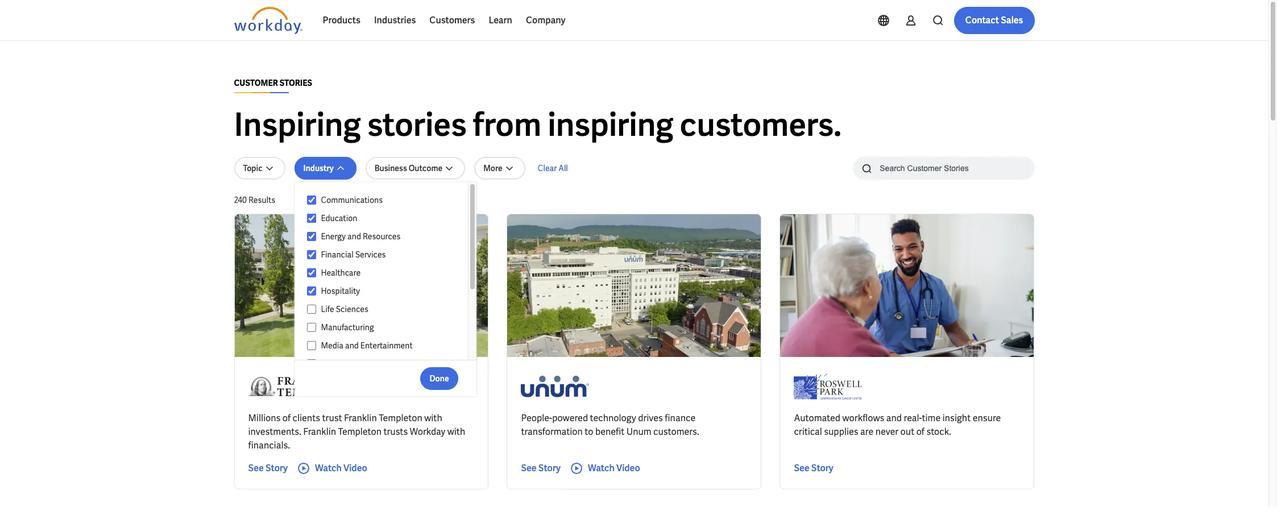 Task type: describe. For each thing, give the bounding box(es) containing it.
insight
[[943, 412, 971, 424]]

clear
[[538, 163, 557, 173]]

healthcare link
[[316, 266, 457, 280]]

inspiring stories from inspiring customers.
[[234, 104, 842, 146]]

powered
[[552, 412, 588, 424]]

products
[[323, 14, 360, 26]]

unum image
[[521, 371, 589, 403]]

see story for people-powered technology drives finance transformation to benefit unum customers.
[[521, 462, 561, 474]]

manufacturing link
[[316, 321, 457, 334]]

media and entertainment
[[321, 341, 413, 351]]

0 horizontal spatial with
[[424, 412, 442, 424]]

supplies
[[824, 426, 858, 438]]

never
[[876, 426, 899, 438]]

workday
[[410, 426, 445, 438]]

from
[[473, 104, 541, 146]]

video for unum
[[616, 462, 640, 474]]

hospitality
[[321, 286, 360, 296]]

customers. inside people-powered technology drives finance transformation to benefit unum customers.
[[653, 426, 699, 438]]

done
[[430, 373, 449, 384]]

people-
[[521, 412, 552, 424]]

millions
[[248, 412, 281, 424]]

more
[[483, 163, 503, 173]]

manufacturing
[[321, 322, 374, 333]]

Search Customer Stories text field
[[873, 158, 1012, 178]]

0 vertical spatial customers.
[[680, 104, 842, 146]]

life
[[321, 304, 334, 314]]

out
[[901, 426, 915, 438]]

see story link for people-powered technology drives finance transformation to benefit unum customers.
[[521, 462, 561, 475]]

sales
[[1001, 14, 1023, 26]]

1 horizontal spatial with
[[447, 426, 465, 438]]

communications link
[[316, 193, 457, 207]]

stories
[[367, 104, 467, 146]]

3 see story from the left
[[794, 462, 834, 474]]

story for millions of clients trust franklin templeton with investments. franklin templeton trusts workday with financials.
[[265, 462, 288, 474]]

energy and resources
[[321, 231, 401, 242]]

resources
[[363, 231, 401, 242]]

all
[[559, 163, 568, 173]]

time
[[922, 412, 941, 424]]

customers
[[430, 14, 475, 26]]

roswell park comprehensive cancer center (roswell park cancer institute) image
[[794, 371, 862, 403]]

and for entertainment
[[345, 341, 359, 351]]

workflows
[[842, 412, 884, 424]]

business outcome button
[[365, 157, 465, 180]]

business outcome
[[375, 163, 442, 173]]

company button
[[519, 7, 572, 34]]

and inside automated workflows and real-time insight ensure critical supplies are never out of stock.
[[886, 412, 902, 424]]

media
[[321, 341, 343, 351]]

topic
[[243, 163, 262, 173]]

industry button
[[294, 157, 356, 180]]

financial
[[321, 250, 354, 260]]

1 vertical spatial templeton
[[338, 426, 382, 438]]

transformation
[[521, 426, 583, 438]]

services
[[355, 250, 386, 260]]

of inside automated workflows and real-time insight ensure critical supplies are never out of stock.
[[916, 426, 925, 438]]

outcome
[[409, 163, 442, 173]]

of inside millions of clients trust franklin templeton with investments. franklin templeton trusts workday with financials.
[[283, 412, 291, 424]]

customer stories
[[234, 78, 312, 88]]

nonprofit
[[321, 359, 356, 369]]

media and entertainment link
[[316, 339, 457, 353]]

life sciences
[[321, 304, 368, 314]]

healthcare
[[321, 268, 361, 278]]

financial services link
[[316, 248, 457, 262]]

trust
[[322, 412, 342, 424]]

automated
[[794, 412, 841, 424]]

automated workflows and real-time insight ensure critical supplies are never out of stock.
[[794, 412, 1001, 438]]

to
[[585, 426, 593, 438]]

energy
[[321, 231, 346, 242]]

video for franklin
[[343, 462, 367, 474]]

done button
[[420, 367, 458, 390]]

inspiring
[[234, 104, 361, 146]]

trusts
[[384, 426, 408, 438]]

education
[[321, 213, 357, 223]]

technology
[[590, 412, 636, 424]]

are
[[860, 426, 874, 438]]

critical
[[794, 426, 822, 438]]

communications
[[321, 195, 383, 205]]

240 results
[[234, 195, 275, 205]]

and for resources
[[347, 231, 361, 242]]

business
[[375, 163, 407, 173]]

contact sales link
[[954, 7, 1035, 34]]

contact
[[965, 14, 999, 26]]

3 see from the left
[[794, 462, 810, 474]]

franklin templeton companies, llc image
[[248, 371, 348, 403]]

real-
[[904, 412, 922, 424]]

energy and resources link
[[316, 230, 457, 243]]



Task type: locate. For each thing, give the bounding box(es) containing it.
industries
[[374, 14, 416, 26]]

2 watch from the left
[[588, 462, 615, 474]]

see story down "financials."
[[248, 462, 288, 474]]

0 horizontal spatial watch video link
[[297, 462, 367, 475]]

of right out
[[916, 426, 925, 438]]

watch video down millions of clients trust franklin templeton with investments. franklin templeton trusts workday with financials.
[[315, 462, 367, 474]]

of up the investments. in the bottom left of the page
[[283, 412, 291, 424]]

with right workday
[[447, 426, 465, 438]]

1 horizontal spatial video
[[616, 462, 640, 474]]

watch video link
[[297, 462, 367, 475], [570, 462, 640, 475]]

hospitality link
[[316, 284, 457, 298]]

with
[[424, 412, 442, 424], [447, 426, 465, 438]]

1 horizontal spatial see
[[521, 462, 537, 474]]

topic button
[[234, 157, 285, 180]]

company
[[526, 14, 566, 26]]

1 see story link from the left
[[248, 462, 288, 475]]

templeton down trust
[[338, 426, 382, 438]]

0 horizontal spatial video
[[343, 462, 367, 474]]

240
[[234, 195, 247, 205]]

1 horizontal spatial watch video
[[588, 462, 640, 474]]

clients
[[293, 412, 320, 424]]

contact sales
[[965, 14, 1023, 26]]

see down transformation
[[521, 462, 537, 474]]

see down "financials."
[[248, 462, 264, 474]]

drives
[[638, 412, 663, 424]]

people-powered technology drives finance transformation to benefit unum customers.
[[521, 412, 699, 438]]

entertainment
[[360, 341, 413, 351]]

1 see from the left
[[248, 462, 264, 474]]

results
[[248, 195, 275, 205]]

see story
[[248, 462, 288, 474], [521, 462, 561, 474], [794, 462, 834, 474]]

1 vertical spatial with
[[447, 426, 465, 438]]

1 vertical spatial of
[[916, 426, 925, 438]]

education link
[[316, 212, 457, 225]]

watch for unum
[[588, 462, 615, 474]]

watch video link down millions of clients trust franklin templeton with investments. franklin templeton trusts workday with financials.
[[297, 462, 367, 475]]

1 vertical spatial franklin
[[303, 426, 336, 438]]

video down millions of clients trust franklin templeton with investments. franklin templeton trusts workday with financials.
[[343, 462, 367, 474]]

templeton
[[379, 412, 422, 424], [338, 426, 382, 438]]

more button
[[474, 157, 525, 180]]

industries button
[[367, 7, 423, 34]]

story down "financials."
[[265, 462, 288, 474]]

2 watch video link from the left
[[570, 462, 640, 475]]

3 story from the left
[[811, 462, 834, 474]]

1 horizontal spatial see story
[[521, 462, 561, 474]]

None checkbox
[[307, 213, 316, 223], [307, 231, 316, 242], [307, 268, 316, 278], [307, 341, 316, 351], [307, 213, 316, 223], [307, 231, 316, 242], [307, 268, 316, 278], [307, 341, 316, 351]]

see story link down critical
[[794, 462, 834, 475]]

nonprofit link
[[316, 357, 457, 371]]

2 vertical spatial and
[[886, 412, 902, 424]]

stories
[[280, 78, 312, 88]]

benefit
[[595, 426, 625, 438]]

0 horizontal spatial see story
[[248, 462, 288, 474]]

see story link for millions of clients trust franklin templeton with investments. franklin templeton trusts workday with financials.
[[248, 462, 288, 475]]

see story down transformation
[[521, 462, 561, 474]]

watch down millions of clients trust franklin templeton with investments. franklin templeton trusts workday with financials.
[[315, 462, 342, 474]]

story down transformation
[[538, 462, 561, 474]]

2 video from the left
[[616, 462, 640, 474]]

clear all
[[538, 163, 568, 173]]

and up never
[[886, 412, 902, 424]]

see for millions of clients trust franklin templeton with investments. franklin templeton trusts workday with financials.
[[248, 462, 264, 474]]

1 watch from the left
[[315, 462, 342, 474]]

1 horizontal spatial watch video link
[[570, 462, 640, 475]]

1 video from the left
[[343, 462, 367, 474]]

watch down 'benefit' at the left bottom of page
[[588, 462, 615, 474]]

see story for millions of clients trust franklin templeton with investments. franklin templeton trusts workday with financials.
[[248, 462, 288, 474]]

2 horizontal spatial see
[[794, 462, 810, 474]]

watch video link for franklin
[[297, 462, 367, 475]]

video
[[343, 462, 367, 474], [616, 462, 640, 474]]

2 horizontal spatial story
[[811, 462, 834, 474]]

customers button
[[423, 7, 482, 34]]

story down critical
[[811, 462, 834, 474]]

1 story from the left
[[265, 462, 288, 474]]

watch video down 'benefit' at the left bottom of page
[[588, 462, 640, 474]]

1 horizontal spatial see story link
[[521, 462, 561, 475]]

sciences
[[336, 304, 368, 314]]

go to the homepage image
[[234, 7, 302, 34]]

customers.
[[680, 104, 842, 146], [653, 426, 699, 438]]

finance
[[665, 412, 696, 424]]

0 horizontal spatial watch
[[315, 462, 342, 474]]

0 vertical spatial of
[[283, 412, 291, 424]]

1 vertical spatial customers.
[[653, 426, 699, 438]]

0 vertical spatial templeton
[[379, 412, 422, 424]]

story for people-powered technology drives finance transformation to benefit unum customers.
[[538, 462, 561, 474]]

0 vertical spatial franklin
[[344, 412, 377, 424]]

0 horizontal spatial see story link
[[248, 462, 288, 475]]

3 see story link from the left
[[794, 462, 834, 475]]

of
[[283, 412, 291, 424], [916, 426, 925, 438]]

2 see story link from the left
[[521, 462, 561, 475]]

0 horizontal spatial watch video
[[315, 462, 367, 474]]

unum
[[627, 426, 651, 438]]

see down critical
[[794, 462, 810, 474]]

customer
[[234, 78, 278, 88]]

and
[[347, 231, 361, 242], [345, 341, 359, 351], [886, 412, 902, 424]]

watch for franklin
[[315, 462, 342, 474]]

franklin right trust
[[344, 412, 377, 424]]

and up financial services
[[347, 231, 361, 242]]

see story link
[[248, 462, 288, 475], [521, 462, 561, 475], [794, 462, 834, 475]]

inspiring
[[548, 104, 674, 146]]

0 horizontal spatial story
[[265, 462, 288, 474]]

1 horizontal spatial of
[[916, 426, 925, 438]]

ensure
[[973, 412, 1001, 424]]

industry
[[303, 163, 334, 173]]

clear all button
[[534, 157, 571, 180]]

1 horizontal spatial watch
[[588, 462, 615, 474]]

1 horizontal spatial franklin
[[344, 412, 377, 424]]

1 see story from the left
[[248, 462, 288, 474]]

watch video for unum
[[588, 462, 640, 474]]

watch
[[315, 462, 342, 474], [588, 462, 615, 474]]

financial services
[[321, 250, 386, 260]]

0 horizontal spatial of
[[283, 412, 291, 424]]

see story link down transformation
[[521, 462, 561, 475]]

franklin
[[344, 412, 377, 424], [303, 426, 336, 438]]

financials.
[[248, 440, 290, 451]]

watch video
[[315, 462, 367, 474], [588, 462, 640, 474]]

see
[[248, 462, 264, 474], [521, 462, 537, 474], [794, 462, 810, 474]]

learn button
[[482, 7, 519, 34]]

2 horizontal spatial see story
[[794, 462, 834, 474]]

stock.
[[927, 426, 951, 438]]

life sciences link
[[316, 303, 457, 316]]

0 horizontal spatial franklin
[[303, 426, 336, 438]]

2 horizontal spatial see story link
[[794, 462, 834, 475]]

watch video link down 'benefit' at the left bottom of page
[[570, 462, 640, 475]]

0 vertical spatial with
[[424, 412, 442, 424]]

0 vertical spatial and
[[347, 231, 361, 242]]

1 watch video from the left
[[315, 462, 367, 474]]

see for people-powered technology drives finance transformation to benefit unum customers.
[[521, 462, 537, 474]]

2 see from the left
[[521, 462, 537, 474]]

1 vertical spatial and
[[345, 341, 359, 351]]

and down manufacturing
[[345, 341, 359, 351]]

learn
[[489, 14, 512, 26]]

2 watch video from the left
[[588, 462, 640, 474]]

millions of clients trust franklin templeton with investments. franklin templeton trusts workday with financials.
[[248, 412, 465, 451]]

investments.
[[248, 426, 301, 438]]

templeton up trusts
[[379, 412, 422, 424]]

watch video for franklin
[[315, 462, 367, 474]]

2 story from the left
[[538, 462, 561, 474]]

watch video link for unum
[[570, 462, 640, 475]]

franklin down trust
[[303, 426, 336, 438]]

1 horizontal spatial story
[[538, 462, 561, 474]]

see story down critical
[[794, 462, 834, 474]]

2 see story from the left
[[521, 462, 561, 474]]

story
[[265, 462, 288, 474], [538, 462, 561, 474], [811, 462, 834, 474]]

None checkbox
[[307, 195, 316, 205], [307, 250, 316, 260], [307, 286, 316, 296], [307, 304, 316, 314], [307, 322, 316, 333], [307, 359, 316, 369], [307, 195, 316, 205], [307, 250, 316, 260], [307, 286, 316, 296], [307, 304, 316, 314], [307, 322, 316, 333], [307, 359, 316, 369]]

with up workday
[[424, 412, 442, 424]]

1 watch video link from the left
[[297, 462, 367, 475]]

video down unum
[[616, 462, 640, 474]]

0 horizontal spatial see
[[248, 462, 264, 474]]

see story link down "financials."
[[248, 462, 288, 475]]

products button
[[316, 7, 367, 34]]



Task type: vqa. For each thing, say whether or not it's contained in the screenshot.
you
no



